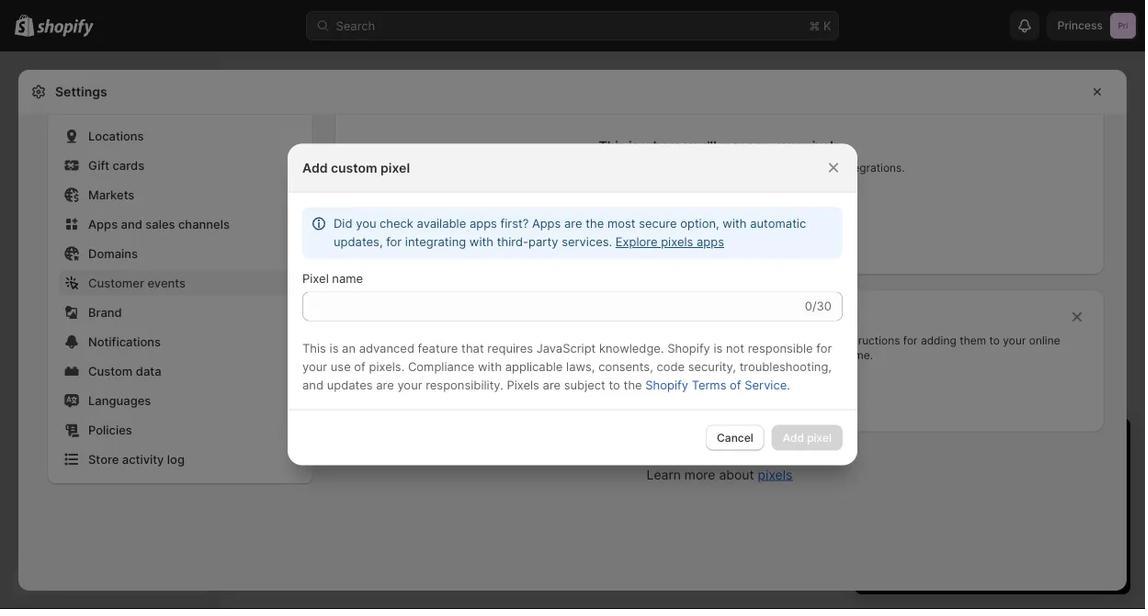 Task type: describe. For each thing, give the bounding box(es) containing it.
find
[[607, 334, 630, 348]]

explore pixels apps
[[616, 235, 725, 249]]

apps inside 'did you check available apps first? apps are the most secure option, with automatic updates, for integrating with third-party services.'
[[470, 217, 497, 231]]

use
[[331, 360, 351, 374]]

store activity log link
[[59, 447, 302, 473]]

apps and sales channels link
[[59, 211, 302, 237]]

explore pixel apps
[[612, 196, 708, 210]]

pixels inside this is where you'll manage your pixels collect customer events through app pixel or custom pixel integrations.
[[804, 138, 841, 154]]

gift cards link
[[59, 153, 302, 178]]

explore for explore pixels apps
[[616, 235, 658, 249]]

add custom pixel inside button
[[737, 196, 828, 210]]

an
[[342, 342, 356, 356]]

your inside this is where you'll manage your pixels collect customer events through app pixel or custom pixel integrations.
[[773, 138, 801, 154]]

apps and sales channels
[[88, 217, 230, 231]]

with up step-
[[768, 310, 793, 324]]

out
[[633, 334, 650, 348]]

events inside this is where you'll manage your pixels collect customer events through app pixel or custom pixel integrations.
[[626, 161, 661, 175]]

customer
[[88, 276, 144, 290]]

store
[[88, 452, 119, 467]]

0 horizontal spatial are
[[376, 378, 394, 393]]

Pixel name text field
[[303, 292, 802, 321]]

notifications link
[[59, 329, 302, 355]]

or
[[758, 161, 769, 175]]

terms
[[692, 378, 727, 393]]

secure
[[639, 217, 677, 231]]

pixels inside "link"
[[685, 384, 715, 397]]

laws,
[[566, 360, 595, 374]]

learn about pixels
[[618, 384, 715, 397]]

pixel name
[[303, 272, 363, 286]]

pixel left or
[[731, 161, 755, 175]]

where
[[643, 138, 681, 154]]

custom inside this is where you'll manage your pixels collect customer events through app pixel or custom pixel integrations.
[[772, 161, 810, 175]]

cards
[[113, 158, 144, 172]]

the inside 'did you check available apps first? apps are the most secure option, with automatic updates, for integrating with third-party services.'
[[586, 217, 604, 231]]

learn for learn about pixels
[[618, 384, 648, 397]]

sales
[[146, 217, 175, 231]]

domains
[[88, 246, 138, 261]]

with left third-
[[470, 235, 494, 249]]

you
[[356, 217, 376, 231]]

0 horizontal spatial and
[[121, 217, 142, 231]]

languages link
[[59, 388, 302, 414]]

information
[[660, 349, 719, 362]]

to inside this is an advanced feature that requires javascript knowledge. shopify is not responsible for your use of pixels. compliance with applicable laws, consents, code security, troubleshooting, and updates are your responsibility. pixels are subject to the
[[609, 378, 621, 393]]

custom inside dialog
[[331, 160, 378, 176]]

step-
[[768, 334, 796, 348]]

explore for explore pixel apps
[[612, 196, 651, 210]]

pixels up 'by-'
[[796, 310, 830, 324]]

customer events link
[[59, 270, 302, 296]]

2 horizontal spatial is
[[714, 342, 723, 356]]

managing
[[738, 349, 789, 362]]

more
[[685, 467, 716, 483]]

explore pixels apps link
[[616, 235, 725, 249]]

automatic
[[750, 217, 807, 231]]

compliance
[[408, 360, 475, 374]]

knowledge.
[[599, 342, 664, 356]]

analyze customer behavior with pixels
[[607, 310, 830, 324]]

learn more about pixels
[[647, 467, 793, 483]]

brand
[[88, 305, 122, 320]]

subject
[[564, 378, 606, 393]]

1 horizontal spatial customer
[[657, 310, 712, 324]]

this for where
[[599, 138, 626, 154]]

apps for explore pixel apps
[[682, 196, 708, 210]]

brand link
[[59, 300, 302, 325]]

pixels link
[[758, 467, 793, 483]]

analyze
[[607, 310, 654, 324]]

your inside find out how pixels work, with step-by-step instructions for adding them to your online store and information on managing them over time.
[[1003, 334, 1026, 348]]

party
[[529, 235, 559, 249]]

domains link
[[59, 241, 302, 267]]

customer inside this is where you'll manage your pixels collect customer events through app pixel or custom pixel integrations.
[[574, 161, 623, 175]]

pixel up secure
[[654, 196, 679, 210]]

pixel left integrations.
[[813, 161, 837, 175]]

custom data link
[[59, 359, 302, 384]]

apps inside 'did you check available apps first? apps are the most secure option, with automatic updates, for integrating with third-party services.'
[[532, 217, 561, 231]]

channels
[[178, 217, 230, 231]]

code
[[657, 360, 685, 374]]

applicable
[[505, 360, 563, 374]]

collect
[[535, 161, 571, 175]]

by-
[[796, 334, 814, 348]]

notifications
[[88, 335, 161, 349]]

locations link
[[59, 123, 302, 149]]

is for where
[[629, 138, 639, 154]]

data
[[136, 364, 161, 378]]

first?
[[501, 217, 529, 231]]

did
[[334, 217, 353, 231]]

store activity log
[[88, 452, 185, 467]]

add custom pixel dialog
[[0, 144, 1146, 466]]

custom
[[88, 364, 133, 378]]

store
[[607, 349, 634, 362]]

for inside this is an advanced feature that requires javascript knowledge. shopify is not responsible for your use of pixels. compliance with applicable laws, consents, code security, troubleshooting, and updates are your responsibility. pixels are subject to the
[[817, 342, 832, 356]]

consents,
[[599, 360, 654, 374]]

how
[[653, 334, 675, 348]]

cancel button
[[706, 425, 765, 451]]

3:36
[[375, 398, 402, 412]]

search
[[336, 18, 375, 33]]

policies
[[88, 423, 132, 437]]

and inside find out how pixels work, with step-by-step instructions for adding them to your online store and information on managing them over time.
[[637, 349, 657, 362]]

1 vertical spatial shopify
[[646, 378, 689, 393]]

3:36 button
[[335, 290, 589, 433]]



Task type: locate. For each thing, give the bounding box(es) containing it.
apps
[[682, 196, 708, 210], [470, 217, 497, 231], [697, 235, 725, 249]]

2 horizontal spatial and
[[637, 349, 657, 362]]

0 vertical spatial events
[[626, 161, 661, 175]]

0 horizontal spatial apps
[[88, 217, 118, 231]]

of right use
[[354, 360, 366, 374]]

learn down consents,
[[618, 384, 648, 397]]

0 vertical spatial learn
[[618, 384, 648, 397]]

is
[[629, 138, 639, 154], [330, 342, 339, 356], [714, 342, 723, 356]]

log
[[167, 452, 185, 467]]

apps down the option,
[[697, 235, 725, 249]]

about right more
[[719, 467, 755, 483]]

shopify
[[668, 342, 711, 356], [646, 378, 689, 393]]

gift cards
[[88, 158, 144, 172]]

custom inside button
[[761, 196, 801, 210]]

explore
[[612, 196, 651, 210], [616, 235, 658, 249]]

2 horizontal spatial for
[[904, 334, 918, 348]]

this left an
[[303, 342, 326, 356]]

apps down 'markets'
[[88, 217, 118, 231]]

responsibility.
[[426, 378, 504, 393]]

0 vertical spatial apps
[[682, 196, 708, 210]]

about down code
[[651, 384, 682, 397]]

explore inside settings dialog
[[612, 196, 651, 210]]

and left updates
[[303, 378, 324, 393]]

pixels up integrations.
[[804, 138, 841, 154]]

0 vertical spatial to
[[990, 334, 1000, 348]]

for left adding
[[904, 334, 918, 348]]

your left use
[[303, 360, 327, 374]]

instructions
[[840, 334, 901, 348]]

status containing did you check available apps first? apps are the most secure option, with automatic updates, for integrating with third-party services.
[[303, 207, 843, 259]]

1 horizontal spatial for
[[817, 342, 832, 356]]

behavior
[[715, 310, 765, 324]]

with down that
[[478, 360, 502, 374]]

custom right or
[[772, 161, 810, 175]]

settings dialog
[[18, 0, 1127, 594]]

for down check
[[386, 235, 402, 249]]

your left online
[[1003, 334, 1026, 348]]

integrating
[[405, 235, 466, 249]]

pixel inside button
[[803, 196, 828, 210]]

1 vertical spatial them
[[792, 349, 819, 362]]

1 vertical spatial add custom pixel
[[737, 196, 828, 210]]

languages
[[88, 394, 151, 408]]

on
[[722, 349, 735, 362]]

1 horizontal spatial add custom pixel
[[737, 196, 828, 210]]

pixel up check
[[381, 160, 410, 176]]

customer up how
[[657, 310, 712, 324]]

locations
[[88, 129, 144, 143]]

0 vertical spatial of
[[354, 360, 366, 374]]

are down pixels. on the bottom left of page
[[376, 378, 394, 393]]

.
[[787, 378, 791, 393]]

you'll
[[685, 138, 717, 154]]

and inside this is an advanced feature that requires javascript knowledge. shopify is not responsible for your use of pixels. compliance with applicable laws, consents, code security, troubleshooting, and updates are your responsibility. pixels are subject to the
[[303, 378, 324, 393]]

with
[[723, 217, 747, 231], [470, 235, 494, 249], [768, 310, 793, 324], [743, 334, 765, 348], [478, 360, 502, 374]]

is left not
[[714, 342, 723, 356]]

not
[[726, 342, 745, 356]]

them right adding
[[960, 334, 987, 348]]

app
[[708, 161, 728, 175]]

this is an advanced feature that requires javascript knowledge. shopify is not responsible for your use of pixels. compliance with applicable laws, consents, code security, troubleshooting, and updates are your responsibility. pixels are subject to the
[[303, 342, 832, 393]]

this for an
[[303, 342, 326, 356]]

⌘ k
[[810, 18, 832, 33]]

custom up automatic on the right of the page
[[761, 196, 801, 210]]

third-
[[497, 235, 529, 249]]

1 vertical spatial apps
[[470, 217, 497, 231]]

and left sales
[[121, 217, 142, 231]]

to down consents,
[[609, 378, 621, 393]]

1 horizontal spatial about
[[719, 467, 755, 483]]

for right 'by-'
[[817, 342, 832, 356]]

with right the option,
[[723, 217, 747, 231]]

0 vertical spatial add custom pixel
[[303, 160, 410, 176]]

shopify inside this is an advanced feature that requires javascript knowledge. shopify is not responsible for your use of pixels. compliance with applicable laws, consents, code security, troubleshooting, and updates are your responsibility. pixels are subject to the
[[668, 342, 711, 356]]

1 vertical spatial the
[[624, 378, 642, 393]]

through
[[664, 161, 705, 175]]

add inside button
[[737, 196, 758, 210]]

0 vertical spatial shopify
[[668, 342, 711, 356]]

1 horizontal spatial events
[[626, 161, 661, 175]]

2 vertical spatial apps
[[697, 235, 725, 249]]

1 horizontal spatial to
[[990, 334, 1000, 348]]

to left online
[[990, 334, 1000, 348]]

time.
[[848, 349, 873, 362]]

0 horizontal spatial about
[[651, 384, 682, 397]]

pixels inside find out how pixels work, with step-by-step instructions for adding them to your online store and information on managing them over time.
[[678, 334, 708, 348]]

0 horizontal spatial them
[[792, 349, 819, 362]]

1 vertical spatial learn
[[647, 467, 681, 483]]

your right "manage"
[[773, 138, 801, 154]]

this inside this is where you'll manage your pixels collect customer events through app pixel or custom pixel integrations.
[[599, 138, 626, 154]]

0 horizontal spatial to
[[609, 378, 621, 393]]

0 vertical spatial about
[[651, 384, 682, 397]]

add custom pixel
[[303, 160, 410, 176], [737, 196, 828, 210]]

and down out
[[637, 349, 657, 362]]

learn for learn more about pixels
[[647, 467, 681, 483]]

did you check available apps first? apps are the most secure option, with automatic updates, for integrating with third-party services.
[[334, 217, 807, 249]]

status inside add custom pixel dialog
[[303, 207, 843, 259]]

of
[[354, 360, 366, 374], [730, 378, 742, 393]]

k
[[824, 18, 832, 33]]

1 vertical spatial about
[[719, 467, 755, 483]]

2 horizontal spatial are
[[565, 217, 582, 231]]

explore inside add custom pixel dialog
[[616, 235, 658, 249]]

them down 'by-'
[[792, 349, 819, 362]]

learn inside "link"
[[618, 384, 648, 397]]

pixels
[[507, 378, 540, 393]]

shopify up code
[[668, 342, 711, 356]]

pixels down "security," on the bottom
[[685, 384, 715, 397]]

0 vertical spatial and
[[121, 217, 142, 231]]

0 horizontal spatial is
[[330, 342, 339, 356]]

1 vertical spatial of
[[730, 378, 742, 393]]

pixels.
[[369, 360, 405, 374]]

shopify terms of service .
[[646, 378, 791, 393]]

1 vertical spatial explore
[[616, 235, 658, 249]]

settings
[[55, 84, 107, 100]]

0 horizontal spatial customer
[[574, 161, 623, 175]]

security,
[[688, 360, 736, 374]]

1 horizontal spatial them
[[960, 334, 987, 348]]

updates,
[[334, 235, 383, 249]]

1 horizontal spatial the
[[624, 378, 642, 393]]

1 horizontal spatial of
[[730, 378, 742, 393]]

over
[[822, 349, 845, 362]]

most
[[608, 217, 636, 231]]

⌘
[[810, 18, 821, 33]]

0 horizontal spatial add
[[303, 160, 328, 176]]

0 vertical spatial customer
[[574, 161, 623, 175]]

to inside find out how pixels work, with step-by-step instructions for adding them to your online store and information on managing them over time.
[[990, 334, 1000, 348]]

apps up party
[[532, 217, 561, 231]]

are down applicable
[[543, 378, 561, 393]]

markets link
[[59, 182, 302, 208]]

events down where
[[626, 161, 661, 175]]

1 vertical spatial to
[[609, 378, 621, 393]]

available
[[417, 217, 466, 231]]

the up services.
[[586, 217, 604, 231]]

to
[[990, 334, 1000, 348], [609, 378, 621, 393]]

customer right 'collect'
[[574, 161, 623, 175]]

1 vertical spatial events
[[147, 276, 186, 290]]

0 horizontal spatial add custom pixel
[[303, 160, 410, 176]]

with inside this is an advanced feature that requires javascript knowledge. shopify is not responsible for your use of pixels. compliance with applicable laws, consents, code security, troubleshooting, and updates are your responsibility. pixels are subject to the
[[478, 360, 502, 374]]

0 horizontal spatial the
[[586, 217, 604, 231]]

learn left more
[[647, 467, 681, 483]]

pixels inside add custom pixel dialog
[[661, 235, 694, 249]]

online
[[1030, 334, 1061, 348]]

the inside this is an advanced feature that requires javascript knowledge. shopify is not responsible for your use of pixels. compliance with applicable laws, consents, code security, troubleshooting, and updates are your responsibility. pixels are subject to the
[[624, 378, 642, 393]]

add custom pixel up the you
[[303, 160, 410, 176]]

0 horizontal spatial of
[[354, 360, 366, 374]]

add custom pixel inside dialog
[[303, 160, 410, 176]]

your
[[773, 138, 801, 154], [1003, 334, 1026, 348], [303, 360, 327, 374], [398, 378, 423, 393]]

0 vertical spatial them
[[960, 334, 987, 348]]

for inside 'did you check available apps first? apps are the most secure option, with automatic updates, for integrating with third-party services.'
[[386, 235, 402, 249]]

1 vertical spatial customer
[[657, 310, 712, 324]]

apps for explore pixels apps
[[697, 235, 725, 249]]

are inside 'did you check available apps first? apps are the most secure option, with automatic updates, for integrating with third-party services.'
[[565, 217, 582, 231]]

1 horizontal spatial is
[[629, 138, 639, 154]]

services.
[[562, 235, 612, 249]]

are
[[565, 217, 582, 231], [376, 378, 394, 393], [543, 378, 561, 393]]

option,
[[681, 217, 720, 231]]

the
[[586, 217, 604, 231], [624, 378, 642, 393]]

apps left first?
[[470, 217, 497, 231]]

0 vertical spatial the
[[586, 217, 604, 231]]

of inside this is an advanced feature that requires javascript knowledge. shopify is not responsible for your use of pixels. compliance with applicable laws, consents, code security, troubleshooting, and updates are your responsibility. pixels are subject to the
[[354, 360, 366, 374]]

this inside this is an advanced feature that requires javascript knowledge. shopify is not responsible for your use of pixels. compliance with applicable laws, consents, code security, troubleshooting, and updates are your responsibility. pixels are subject to the
[[303, 342, 326, 356]]

is left an
[[330, 342, 339, 356]]

work,
[[711, 334, 739, 348]]

0 horizontal spatial events
[[147, 276, 186, 290]]

with inside find out how pixels work, with step-by-step instructions for adding them to your online store and information on managing them over time.
[[743, 334, 765, 348]]

cancel
[[717, 431, 754, 445]]

of right terms
[[730, 378, 742, 393]]

add custom pixel up automatic on the right of the page
[[737, 196, 828, 210]]

adding
[[921, 334, 957, 348]]

1 horizontal spatial this
[[599, 138, 626, 154]]

policies link
[[59, 417, 302, 443]]

this is where you'll manage your pixels collect customer events through app pixel or custom pixel integrations.
[[535, 138, 905, 175]]

for
[[386, 235, 402, 249], [904, 334, 918, 348], [817, 342, 832, 356]]

2 vertical spatial and
[[303, 378, 324, 393]]

shopify terms of service link
[[646, 378, 787, 393]]

1 day left in your trial element
[[855, 466, 1131, 595]]

explore down most
[[616, 235, 658, 249]]

0 vertical spatial add
[[303, 160, 328, 176]]

0 vertical spatial this
[[599, 138, 626, 154]]

customer
[[574, 161, 623, 175], [657, 310, 712, 324]]

pixels down cancel button
[[758, 467, 793, 483]]

1 horizontal spatial are
[[543, 378, 561, 393]]

1 vertical spatial and
[[637, 349, 657, 362]]

status
[[303, 207, 843, 259]]

this left where
[[599, 138, 626, 154]]

explore up most
[[612, 196, 651, 210]]

troubleshooting,
[[740, 360, 832, 374]]

pixels down secure
[[661, 235, 694, 249]]

name
[[332, 272, 363, 286]]

custom
[[331, 160, 378, 176], [772, 161, 810, 175], [761, 196, 801, 210]]

requires
[[488, 342, 533, 356]]

gift
[[88, 158, 109, 172]]

add inside dialog
[[303, 160, 328, 176]]

your up 3:36
[[398, 378, 423, 393]]

0 vertical spatial explore
[[612, 196, 651, 210]]

1 horizontal spatial apps
[[532, 217, 561, 231]]

with up "managing"
[[743, 334, 765, 348]]

shopify image
[[37, 19, 94, 37]]

are up services.
[[565, 217, 582, 231]]

1 vertical spatial add
[[737, 196, 758, 210]]

1 horizontal spatial and
[[303, 378, 324, 393]]

1 horizontal spatial add
[[737, 196, 758, 210]]

shopify down code
[[646, 378, 689, 393]]

javascript
[[537, 342, 596, 356]]

is left where
[[629, 138, 639, 154]]

pixel inside dialog
[[381, 160, 410, 176]]

events down domains link
[[147, 276, 186, 290]]

about inside "link"
[[651, 384, 682, 397]]

this
[[599, 138, 626, 154], [303, 342, 326, 356]]

apps inside apps and sales channels link
[[88, 217, 118, 231]]

feature
[[418, 342, 458, 356]]

apps inside settings dialog
[[682, 196, 708, 210]]

is inside this is where you'll manage your pixels collect customer events through app pixel or custom pixel integrations.
[[629, 138, 639, 154]]

pixels up information
[[678, 334, 708, 348]]

for inside find out how pixels work, with step-by-step instructions for adding them to your online store and information on managing them over time.
[[904, 334, 918, 348]]

apps
[[532, 217, 561, 231], [88, 217, 118, 231]]

the down consents,
[[624, 378, 642, 393]]

is for an
[[330, 342, 339, 356]]

service
[[745, 378, 787, 393]]

advanced
[[359, 342, 415, 356]]

updates
[[327, 378, 373, 393]]

add custom pixel button
[[726, 190, 839, 216]]

learn about pixels link
[[607, 378, 726, 404]]

pixel up automatic on the right of the page
[[803, 196, 828, 210]]

1 vertical spatial this
[[303, 342, 326, 356]]

0 horizontal spatial for
[[386, 235, 402, 249]]

apps up the option,
[[682, 196, 708, 210]]

0 horizontal spatial this
[[303, 342, 326, 356]]

pixel
[[381, 160, 410, 176], [731, 161, 755, 175], [813, 161, 837, 175], [654, 196, 679, 210], [803, 196, 828, 210]]

customer events
[[88, 276, 186, 290]]

custom up did
[[331, 160, 378, 176]]



Task type: vqa. For each thing, say whether or not it's contained in the screenshot.
custom in the This is where you'll manage your pixels Collect customer events through app pixel or custom pixel integrations.
yes



